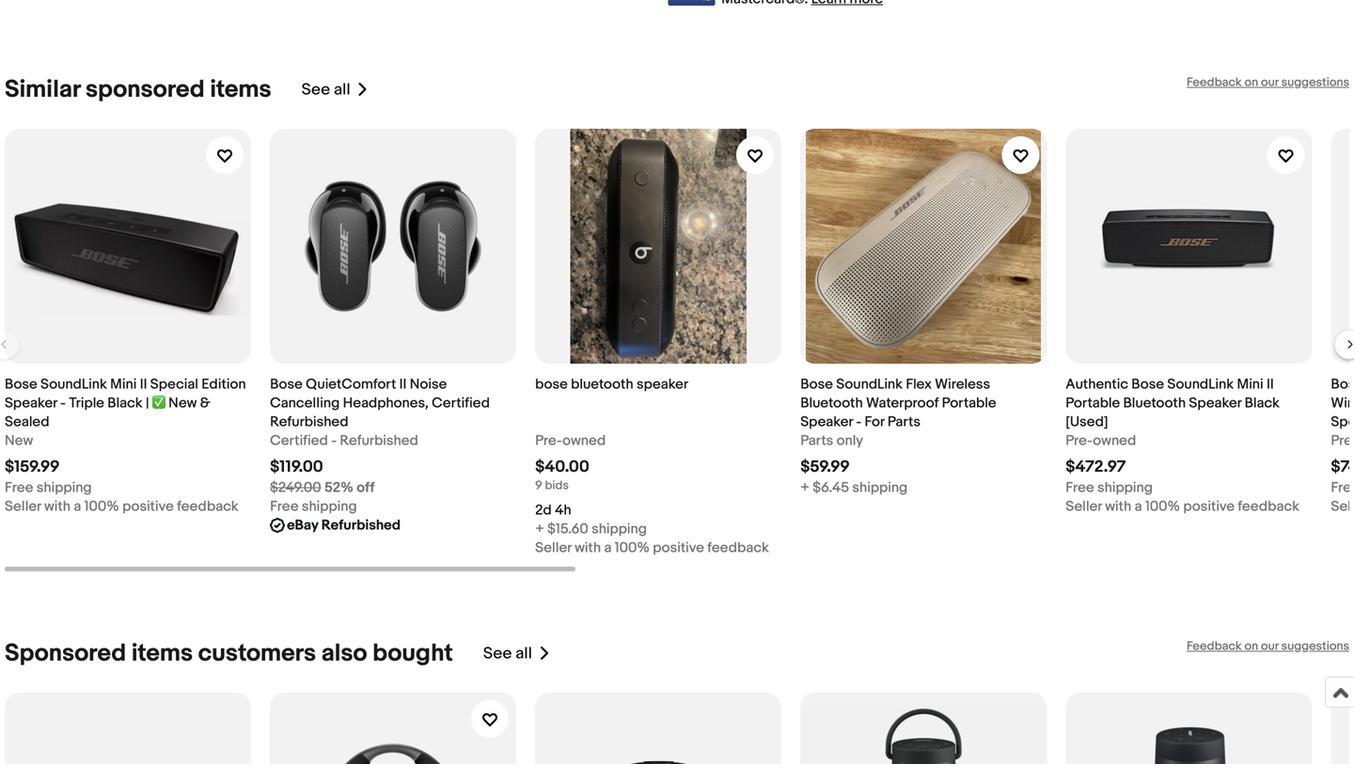 Task type: locate. For each thing, give the bounding box(es) containing it.
1 vertical spatial feedback on our suggestions link
[[1187, 640, 1350, 654]]

bose
[[535, 376, 568, 393]]

0 vertical spatial -
[[60, 395, 66, 412]]

0 vertical spatial on
[[1245, 75, 1259, 90]]

bose up sealed at the left of the page
[[5, 376, 37, 393]]

portable down authentic
[[1066, 395, 1121, 412]]

1 soundlink from the left
[[40, 376, 107, 393]]

seller inside pre-owned $40.00 9 bids 2d 4h + $15.60 shipping seller with a 100% positive feedback
[[535, 540, 572, 557]]

see for sponsored items customers also bought
[[483, 644, 512, 664]]

0 vertical spatial seller with a 100% positive feedback text field
[[1066, 498, 1300, 516]]

0 horizontal spatial seller with a 100% positive feedback text field
[[535, 539, 769, 558]]

bluetooth inside bose soundlink flex wireless bluetooth waterproof portable speaker - for parts parts only $59.99 + $6.45 shipping
[[801, 395, 863, 412]]

free down $249.00
[[270, 499, 299, 516]]

0 horizontal spatial soundlink
[[40, 376, 107, 393]]

bose up cancelling
[[270, 376, 303, 393]]

a inside authentic bose soundlink mini ii portable bluetooth speaker  black [used] pre-owned $472.97 free shipping seller with a 100% positive feedback
[[1135, 499, 1143, 516]]

free shipping text field up 'ebay'
[[270, 498, 357, 516]]

1 vertical spatial items
[[132, 640, 193, 669]]

-
[[60, 395, 66, 412], [856, 414, 862, 431], [331, 433, 337, 450]]

1 black from the left
[[108, 395, 143, 412]]

1 horizontal spatial see all link
[[483, 640, 551, 669]]

0 horizontal spatial owned
[[563, 433, 606, 450]]

0 horizontal spatial certified
[[270, 433, 328, 450]]

Seller with a 100% positive feedback text field
[[1066, 498, 1300, 516], [535, 539, 769, 558]]

1 horizontal spatial seller with a 100% positive feedback text field
[[1066, 498, 1300, 516]]

1 feedback on our suggestions from the top
[[1187, 75, 1350, 90]]

free inside bose quietcomfort ii noise cancelling headphones, certified refurbished certified - refurbished $119.00 $249.00 52% off free shipping
[[270, 499, 299, 516]]

edition
[[202, 376, 246, 393]]

1 horizontal spatial items
[[210, 75, 271, 104]]

1 horizontal spatial +
[[801, 480, 810, 497]]

owned up $40.00 text field
[[563, 433, 606, 450]]

seller down $15.60
[[535, 540, 572, 557]]

$59.99 text field
[[801, 458, 850, 477]]

sealed
[[5, 414, 49, 431]]

0 horizontal spatial free shipping text field
[[5, 479, 92, 498]]

1 vertical spatial feedback
[[1187, 640, 1242, 654]]

black inside the bose soundlink mini ii special edition speaker - triple black | ✅ new & sealed new $159.99 free shipping seller with a 100% positive feedback
[[108, 395, 143, 412]]

see all link
[[302, 75, 369, 104], [483, 640, 551, 669]]

9
[[535, 479, 542, 493]]

2 owned from the left
[[1093, 433, 1137, 450]]

1 vertical spatial +
[[535, 521, 544, 538]]

pre- down [used]
[[1066, 433, 1093, 450]]

for
[[865, 414, 885, 431]]

|
[[146, 395, 149, 412]]

+ left $6.45
[[801, 480, 810, 497]]

2 pre-owned text field from the left
[[1066, 432, 1137, 451]]

owned
[[563, 433, 606, 450], [1093, 433, 1137, 450]]

all
[[334, 80, 351, 100], [516, 644, 532, 664]]

- inside bose soundlink flex wireless bluetooth waterproof portable speaker - for parts parts only $59.99 + $6.45 shipping
[[856, 414, 862, 431]]

$40.00
[[535, 458, 590, 477]]

1 horizontal spatial seller
[[535, 540, 572, 557]]

with inside pre-owned $40.00 9 bids 2d 4h + $15.60 shipping seller with a 100% positive feedback
[[575, 540, 601, 557]]

parts
[[888, 414, 921, 431], [801, 433, 834, 450]]

0 horizontal spatial a
[[74, 499, 81, 516]]

1 vertical spatial new
[[5, 433, 33, 450]]

free shipping text field down $159.99 text field in the left bottom of the page
[[5, 479, 92, 498]]

2 feedback on our suggestions from the top
[[1187, 640, 1350, 654]]

a inside the bose soundlink mini ii special edition speaker - triple black | ✅ new & sealed new $159.99 free shipping seller with a 100% positive feedback
[[74, 499, 81, 516]]

1 vertical spatial seller with a 100% positive feedback text field
[[535, 539, 769, 558]]

2 horizontal spatial with
[[1106, 499, 1132, 516]]

1 horizontal spatial soundlink
[[837, 376, 903, 393]]

1 horizontal spatial feedback
[[708, 540, 769, 557]]

0 vertical spatial see all
[[302, 80, 351, 100]]

free
[[5, 480, 33, 497], [1066, 480, 1095, 497], [1331, 480, 1355, 497], [270, 499, 299, 516]]

2 horizontal spatial pre-
[[1331, 433, 1355, 450]]

- up 52%
[[331, 433, 337, 450]]

1 horizontal spatial new
[[169, 395, 197, 412]]

items
[[210, 75, 271, 104], [132, 640, 193, 669]]

suggestions
[[1282, 75, 1350, 90], [1282, 640, 1350, 654]]

all for similar sponsored items
[[334, 80, 351, 100]]

black left "|"
[[108, 395, 143, 412]]

3 bose from the left
[[801, 376, 833, 393]]

ii
[[140, 376, 147, 393], [399, 376, 407, 393], [1267, 376, 1274, 393]]

1 bluetooth from the left
[[801, 395, 863, 412]]

1 vertical spatial parts
[[801, 433, 834, 450]]

1 suggestions from the top
[[1282, 75, 1350, 90]]

$472.97 text field
[[1066, 458, 1126, 477]]

seller inside authentic bose soundlink mini ii portable bluetooth speaker  black [used] pre-owned $472.97 free shipping seller with a 100% positive feedback
[[1066, 499, 1102, 516]]

0 horizontal spatial bluetooth
[[801, 395, 863, 412]]

refurbished down 'headphones,'
[[340, 433, 418, 450]]

1 horizontal spatial 100%
[[615, 540, 650, 557]]

waterproof
[[866, 395, 939, 412]]

speaker
[[637, 376, 689, 393]]

ebay mastercard image
[[668, 0, 715, 6]]

new down sealed at the left of the page
[[5, 433, 33, 450]]

1 pre-owned text field from the left
[[535, 432, 606, 451]]

refurbished down cancelling
[[270, 414, 349, 431]]

positive
[[122, 499, 174, 516], [1184, 499, 1235, 516], [653, 540, 705, 557]]

2 horizontal spatial a
[[1135, 499, 1143, 516]]

seller down $159.99
[[5, 499, 41, 516]]

2 portable from the left
[[1066, 395, 1121, 412]]

1 vertical spatial all
[[516, 644, 532, 664]]

1 horizontal spatial a
[[604, 540, 612, 557]]

bluetooth inside authentic bose soundlink mini ii portable bluetooth speaker  black [used] pre-owned $472.97 free shipping seller with a 100% positive feedback
[[1124, 395, 1186, 412]]

triple
[[69, 395, 104, 412]]

0 horizontal spatial +
[[535, 521, 544, 538]]

bose up parts only text box
[[801, 376, 833, 393]]

with down the + $15.60 shipping text box
[[575, 540, 601, 557]]

$249.00
[[270, 480, 321, 497]]

portable
[[942, 395, 997, 412], [1066, 395, 1121, 412]]

pre- up $74 text box
[[1331, 433, 1355, 450]]

with down $159.99 text field in the left bottom of the page
[[44, 499, 71, 516]]

2 vertical spatial -
[[331, 433, 337, 450]]

0 vertical spatial feedback
[[1187, 75, 1242, 90]]

shipping down previous price $249.00 52% off 'text field'
[[302, 499, 357, 516]]

$159.99 text field
[[5, 458, 60, 477]]

only
[[837, 433, 864, 450]]

black inside authentic bose soundlink mini ii portable bluetooth speaker  black [used] pre-owned $472.97 free shipping seller with a 100% positive feedback
[[1245, 395, 1280, 412]]

4 bose from the left
[[1132, 376, 1165, 393]]

certified
[[432, 395, 490, 412], [270, 433, 328, 450]]

Free shipping text field
[[1066, 479, 1153, 498]]

$40.00 text field
[[535, 458, 590, 477]]

special
[[150, 376, 198, 393]]

1 vertical spatial feedback on our suggestions
[[1187, 640, 1350, 654]]

1 mini from the left
[[110, 376, 137, 393]]

1 vertical spatial our
[[1261, 640, 1279, 654]]

0 horizontal spatial speaker
[[5, 395, 57, 412]]

2 our from the top
[[1261, 640, 1279, 654]]

portable inside bose soundlink flex wireless bluetooth waterproof portable speaker - for parts parts only $59.99 + $6.45 shipping
[[942, 395, 997, 412]]

customers
[[198, 640, 316, 669]]

bose inside bose soundlink flex wireless bluetooth waterproof portable speaker - for parts parts only $59.99 + $6.45 shipping
[[801, 376, 833, 393]]

2 horizontal spatial soundlink
[[1168, 376, 1234, 393]]

portable down wireless
[[942, 395, 997, 412]]

2 horizontal spatial ii
[[1267, 376, 1274, 393]]

3 soundlink from the left
[[1168, 376, 1234, 393]]

New text field
[[5, 432, 33, 451]]

authentic
[[1066, 376, 1129, 393]]

0 horizontal spatial portable
[[942, 395, 997, 412]]

suggestions for similar sponsored items
[[1282, 75, 1350, 90]]

0 vertical spatial see
[[302, 80, 330, 100]]

2 on from the top
[[1245, 640, 1259, 654]]

1 vertical spatial see
[[483, 644, 512, 664]]

shipping
[[36, 480, 92, 497], [853, 480, 908, 497], [1098, 480, 1153, 497], [302, 499, 357, 516], [592, 521, 647, 538]]

$15.60
[[548, 521, 589, 538]]

wireless
[[935, 376, 991, 393]]

shipping right $6.45
[[853, 480, 908, 497]]

0 horizontal spatial with
[[44, 499, 71, 516]]

our
[[1261, 75, 1279, 90], [1261, 640, 1279, 654]]

52%
[[325, 480, 354, 497]]

mini left 'special'
[[110, 376, 137, 393]]

feedback on our suggestions link for sponsored items customers also bought
[[1187, 640, 1350, 654]]

1 owned from the left
[[563, 433, 606, 450]]

sponsored
[[86, 75, 205, 104]]

certified down noise
[[432, 395, 490, 412]]

1 our from the top
[[1261, 75, 1279, 90]]

flex
[[906, 376, 932, 393]]

1 ii from the left
[[140, 376, 147, 393]]

positive inside pre-owned $40.00 9 bids 2d 4h + $15.60 shipping seller with a 100% positive feedback
[[653, 540, 705, 557]]

1 vertical spatial on
[[1245, 640, 1259, 654]]

1 horizontal spatial owned
[[1093, 433, 1137, 450]]

$74
[[1331, 458, 1355, 477]]

feedback inside the bose soundlink mini ii special edition speaker - triple black | ✅ new & sealed new $159.99 free shipping seller with a 100% positive feedback
[[177, 499, 239, 516]]

mini left bos
[[1237, 376, 1264, 393]]

Pre-owned text field
[[535, 432, 606, 451], [1066, 432, 1137, 451]]

bose soundlink flex wireless bluetooth waterproof portable speaker - for parts parts only $59.99 + $6.45 shipping
[[801, 376, 997, 497]]

see all for sponsored items customers also bought
[[483, 644, 532, 664]]

positive inside the bose soundlink mini ii special edition speaker - triple black | ✅ new & sealed new $159.99 free shipping seller with a 100% positive feedback
[[122, 499, 174, 516]]

2d 4h text field
[[535, 501, 572, 520]]

bose right authentic
[[1132, 376, 1165, 393]]

0 vertical spatial feedback on our suggestions
[[1187, 75, 1350, 90]]

certified up $119.00 text box
[[270, 433, 328, 450]]

1 vertical spatial refurbished
[[340, 433, 418, 450]]

0 vertical spatial all
[[334, 80, 351, 100]]

with
[[44, 499, 71, 516], [1106, 499, 1132, 516], [575, 540, 601, 557]]

see all link for similar sponsored items
[[302, 75, 369, 104]]

owned up $472.97
[[1093, 433, 1137, 450]]

seller down free shipping text field
[[1066, 499, 1102, 516]]

2 vertical spatial refurbished
[[321, 517, 401, 534]]

1 feedback from the top
[[1187, 75, 1242, 90]]

2 ii from the left
[[399, 376, 407, 393]]

speaker
[[5, 395, 57, 412], [1189, 395, 1242, 412], [801, 414, 853, 431]]

- inside bose quietcomfort ii noise cancelling headphones, certified refurbished certified - refurbished $119.00 $249.00 52% off free shipping
[[331, 433, 337, 450]]

free inside authentic bose soundlink mini ii portable bluetooth speaker  black [used] pre-owned $472.97 free shipping seller with a 100% positive feedback
[[1066, 480, 1095, 497]]

parts down waterproof
[[888, 414, 921, 431]]

soundlink inside bose soundlink flex wireless bluetooth waterproof portable speaker - for parts parts only $59.99 + $6.45 shipping
[[837, 376, 903, 393]]

0 horizontal spatial -
[[60, 395, 66, 412]]

bluetooth up parts only text box
[[801, 395, 863, 412]]

feedback
[[1187, 75, 1242, 90], [1187, 640, 1242, 654]]

0 vertical spatial items
[[210, 75, 271, 104]]

feedback on our suggestions
[[1187, 75, 1350, 90], [1187, 640, 1350, 654]]

similar
[[5, 75, 80, 104]]

2 horizontal spatial -
[[856, 414, 862, 431]]

1 vertical spatial see all
[[483, 644, 532, 664]]

0 horizontal spatial see all
[[302, 80, 351, 100]]

0 horizontal spatial see
[[302, 80, 330, 100]]

0 horizontal spatial 100%
[[84, 499, 119, 516]]

refurbished down off
[[321, 517, 401, 534]]

see all for similar sponsored items
[[302, 80, 351, 100]]

1 horizontal spatial speaker
[[801, 414, 853, 431]]

2 black from the left
[[1245, 395, 1280, 412]]

on for sponsored items customers also bought
[[1245, 640, 1259, 654]]

2 horizontal spatial positive
[[1184, 499, 1235, 516]]

Certified - Refurbished text field
[[270, 432, 418, 451]]

bluetooth
[[801, 395, 863, 412], [1124, 395, 1186, 412]]

quietcomfort
[[306, 376, 396, 393]]

1 horizontal spatial black
[[1245, 395, 1280, 412]]

bluetooth down authentic
[[1124, 395, 1186, 412]]

2 horizontal spatial seller
[[1066, 499, 1102, 516]]

bose
[[5, 376, 37, 393], [270, 376, 303, 393], [801, 376, 833, 393], [1132, 376, 1165, 393]]

1 vertical spatial see all link
[[483, 640, 551, 669]]

1 pre- from the left
[[535, 433, 563, 450]]

2 feedback from the top
[[1187, 640, 1242, 654]]

2 horizontal spatial speaker
[[1189, 395, 1242, 412]]

similar sponsored items
[[5, 75, 271, 104]]

1 horizontal spatial with
[[575, 540, 601, 557]]

1 feedback on our suggestions link from the top
[[1187, 75, 1350, 90]]

see
[[302, 80, 330, 100], [483, 644, 512, 664]]

speaker inside authentic bose soundlink mini ii portable bluetooth speaker  black [used] pre-owned $472.97 free shipping seller with a 100% positive feedback
[[1189, 395, 1242, 412]]

pre-owned $40.00 9 bids 2d 4h + $15.60 shipping seller with a 100% positive feedback
[[535, 433, 769, 557]]

new
[[169, 395, 197, 412], [5, 433, 33, 450]]

free down $159.99
[[5, 480, 33, 497]]

pre-owned text field down [used]
[[1066, 432, 1137, 451]]

0 horizontal spatial feedback
[[177, 499, 239, 516]]

0 horizontal spatial pre-
[[535, 433, 563, 450]]

- left triple
[[60, 395, 66, 412]]

0 vertical spatial new
[[169, 395, 197, 412]]

100%
[[84, 499, 119, 516], [1146, 499, 1181, 516], [615, 540, 650, 557]]

mini inside the bose soundlink mini ii special edition speaker - triple black | ✅ new & sealed new $159.99 free shipping seller with a 100% positive feedback
[[110, 376, 137, 393]]

0 horizontal spatial pre-owned text field
[[535, 432, 606, 451]]

0 horizontal spatial see all link
[[302, 75, 369, 104]]

0 vertical spatial certified
[[432, 395, 490, 412]]

pre- up $40.00 text field
[[535, 433, 563, 450]]

shipping down $159.99 text field in the left bottom of the page
[[36, 480, 92, 497]]

2d
[[535, 502, 552, 519]]

1 horizontal spatial pre-
[[1066, 433, 1093, 450]]

0 horizontal spatial all
[[334, 80, 351, 100]]

0 horizontal spatial positive
[[122, 499, 174, 516]]

0 vertical spatial see all link
[[302, 75, 369, 104]]

new down 'special'
[[169, 395, 197, 412]]

1 bose from the left
[[5, 376, 37, 393]]

1 horizontal spatial -
[[331, 433, 337, 450]]

1 horizontal spatial pre-owned text field
[[1066, 432, 1137, 451]]

bose inside bose quietcomfort ii noise cancelling headphones, certified refurbished certified - refurbished $119.00 $249.00 52% off free shipping
[[270, 376, 303, 393]]

1 vertical spatial -
[[856, 414, 862, 431]]

speaker inside the bose soundlink mini ii special edition speaker - triple black | ✅ new & sealed new $159.99 free shipping seller with a 100% positive feedback
[[5, 395, 57, 412]]

See all text field
[[302, 80, 351, 100]]

0 vertical spatial feedback on our suggestions link
[[1187, 75, 1350, 90]]

3 ii from the left
[[1267, 376, 1274, 393]]

bos
[[1331, 376, 1355, 393]]

on
[[1245, 75, 1259, 90], [1245, 640, 1259, 654]]

100% inside authentic bose soundlink mini ii portable bluetooth speaker  black [used] pre-owned $472.97 free shipping seller with a 100% positive feedback
[[1146, 499, 1181, 516]]

pre-
[[535, 433, 563, 450], [1066, 433, 1093, 450], [1331, 433, 1355, 450]]

see all
[[302, 80, 351, 100], [483, 644, 532, 664]]

2 mini from the left
[[1237, 376, 1264, 393]]

2 suggestions from the top
[[1282, 640, 1350, 654]]

1 horizontal spatial portable
[[1066, 395, 1121, 412]]

0 vertical spatial suggestions
[[1282, 75, 1350, 90]]

bluetooth
[[571, 376, 634, 393]]

feedback on our suggestions link
[[1187, 75, 1350, 90], [1187, 640, 1350, 654]]

0 horizontal spatial seller
[[5, 499, 41, 516]]

seller
[[5, 499, 41, 516], [1066, 499, 1102, 516], [535, 540, 572, 557]]

2 bose from the left
[[270, 376, 303, 393]]

mini
[[110, 376, 137, 393], [1237, 376, 1264, 393]]

0 horizontal spatial parts
[[801, 433, 834, 450]]

1 on from the top
[[1245, 75, 1259, 90]]

+ inside bose soundlink flex wireless bluetooth waterproof portable speaker - for parts parts only $59.99 + $6.45 shipping
[[801, 480, 810, 497]]

refurbished
[[270, 414, 349, 431], [340, 433, 418, 450], [321, 517, 401, 534]]

$59.99
[[801, 458, 850, 477]]

black
[[108, 395, 143, 412], [1245, 395, 1280, 412]]

free inside the bose soundlink mini ii special edition speaker - triple black | ✅ new & sealed new $159.99 free shipping seller with a 100% positive feedback
[[5, 480, 33, 497]]

free down $472.97
[[1066, 480, 1095, 497]]

- left for
[[856, 414, 862, 431]]

soundlink inside the bose soundlink mini ii special edition speaker - triple black | ✅ new & sealed new $159.99 free shipping seller with a 100% positive feedback
[[40, 376, 107, 393]]

ii inside the bose soundlink mini ii special edition speaker - triple black | ✅ new & sealed new $159.99 free shipping seller with a 100% positive feedback
[[140, 376, 147, 393]]

0 horizontal spatial black
[[108, 395, 143, 412]]

pre- inside pre-owned $40.00 9 bids 2d 4h + $15.60 shipping seller with a 100% positive feedback
[[535, 433, 563, 450]]

pre-owned text field up $40.00 text field
[[535, 432, 606, 451]]

with down free shipping text field
[[1106, 499, 1132, 516]]

shipping down $472.97 text field
[[1098, 480, 1153, 497]]

2 feedback on our suggestions link from the top
[[1187, 640, 1350, 654]]

1 horizontal spatial see
[[483, 644, 512, 664]]

parts up $59.99 text box
[[801, 433, 834, 450]]

1 portable from the left
[[942, 395, 997, 412]]

ii left bos
[[1267, 376, 1274, 393]]

2 soundlink from the left
[[837, 376, 903, 393]]

black left "bos pre- $74 free sell"
[[1245, 395, 1280, 412]]

4h
[[555, 502, 572, 519]]

1 horizontal spatial all
[[516, 644, 532, 664]]

1 horizontal spatial positive
[[653, 540, 705, 557]]

2 bluetooth from the left
[[1124, 395, 1186, 412]]

1 vertical spatial certified
[[270, 433, 328, 450]]

shipping right $15.60
[[592, 521, 647, 538]]

soundlink
[[40, 376, 107, 393], [837, 376, 903, 393], [1168, 376, 1234, 393]]

bos pre- $74 free sell
[[1331, 376, 1355, 516]]

feedback
[[177, 499, 239, 516], [1238, 499, 1300, 516], [708, 540, 769, 557]]

0 horizontal spatial ii
[[140, 376, 147, 393]]

1 horizontal spatial ii
[[399, 376, 407, 393]]

1 horizontal spatial see all
[[483, 644, 532, 664]]

Free shipping text field
[[5, 479, 92, 498], [270, 498, 357, 516]]

a
[[74, 499, 81, 516], [1135, 499, 1143, 516], [604, 540, 612, 557]]

1 horizontal spatial mini
[[1237, 376, 1264, 393]]

+ down 2d
[[535, 521, 544, 538]]

2 pre- from the left
[[1066, 433, 1093, 450]]

+
[[801, 480, 810, 497], [535, 521, 544, 538]]

see for similar sponsored items
[[302, 80, 330, 100]]

Sell text field
[[1331, 498, 1355, 516]]

0 horizontal spatial mini
[[110, 376, 137, 393]]

pre- inside authentic bose soundlink mini ii portable bluetooth speaker  black [used] pre-owned $472.97 free shipping seller with a 100% positive feedback
[[1066, 433, 1093, 450]]

1 vertical spatial suggestions
[[1282, 640, 1350, 654]]

0 vertical spatial our
[[1261, 75, 1279, 90]]

ii left noise
[[399, 376, 407, 393]]

ii up "|"
[[140, 376, 147, 393]]

shipping inside bose quietcomfort ii noise cancelling headphones, certified refurbished certified - refurbished $119.00 $249.00 52% off free shipping
[[302, 499, 357, 516]]

speaker inside bose soundlink flex wireless bluetooth waterproof portable speaker - for parts parts only $59.99 + $6.45 shipping
[[801, 414, 853, 431]]

$119.00
[[270, 458, 323, 477]]

bose inside the bose soundlink mini ii special edition speaker - triple black | ✅ new & sealed new $159.99 free shipping seller with a 100% positive feedback
[[5, 376, 37, 393]]

off
[[357, 480, 375, 497]]

headphones,
[[343, 395, 429, 412]]

bose inside authentic bose soundlink mini ii portable bluetooth speaker  black [used] pre-owned $472.97 free shipping seller with a 100% positive feedback
[[1132, 376, 1165, 393]]



Task type: vqa. For each thing, say whether or not it's contained in the screenshot.
The Pink in HANDMADE Knit CROCHET Pink BOOK or PHOTO Album COVER White UNICORN Horse TIFFANY link
no



Task type: describe. For each thing, give the bounding box(es) containing it.
feedback on our suggestions link for similar sponsored items
[[1187, 75, 1350, 90]]

see all link for sponsored items customers also bought
[[483, 640, 551, 669]]

feedback for sponsored items customers also bought
[[1187, 640, 1242, 654]]

+ $15.60 shipping text field
[[535, 520, 647, 539]]

bought
[[373, 640, 453, 669]]

bose quietcomfort ii noise cancelling headphones, certified refurbished certified - refurbished $119.00 $249.00 52% off free shipping
[[270, 376, 490, 516]]

100% inside pre-owned $40.00 9 bids 2d 4h + $15.60 shipping seller with a 100% positive feedback
[[615, 540, 650, 557]]

pre-owned text field for $472.97
[[1066, 432, 1137, 451]]

0 horizontal spatial new
[[5, 433, 33, 450]]

ii inside bose quietcomfort ii noise cancelling headphones, certified refurbished certified - refurbished $119.00 $249.00 52% off free shipping
[[399, 376, 407, 393]]

with inside the bose soundlink mini ii special edition speaker - triple black | ✅ new & sealed new $159.99 free shipping seller with a 100% positive feedback
[[44, 499, 71, 516]]

refurbished inside the ebay refurbished text box
[[321, 517, 401, 534]]

[used]
[[1066, 414, 1109, 431]]

suggestions for sponsored items customers also bought
[[1282, 640, 1350, 654]]

shipping inside bose soundlink flex wireless bluetooth waterproof portable speaker - for parts parts only $59.99 + $6.45 shipping
[[853, 480, 908, 497]]

all for sponsored items customers also bought
[[516, 644, 532, 664]]

ebay
[[287, 517, 318, 534]]

+ $6.45 shipping text field
[[801, 479, 908, 498]]

our for sponsored items customers also bought
[[1261, 640, 1279, 654]]

Free text field
[[1331, 479, 1355, 498]]

portable inside authentic bose soundlink mini ii portable bluetooth speaker  black [used] pre-owned $472.97 free shipping seller with a 100% positive feedback
[[1066, 395, 1121, 412]]

See all text field
[[483, 644, 532, 664]]

our for similar sponsored items
[[1261, 75, 1279, 90]]

seller inside the bose soundlink mini ii special edition speaker - triple black | ✅ new & sealed new $159.99 free shipping seller with a 100% positive feedback
[[5, 499, 41, 516]]

sponsored items customers also bought
[[5, 640, 453, 669]]

1 horizontal spatial free shipping text field
[[270, 498, 357, 516]]

$74 text field
[[1331, 458, 1355, 477]]

soundlink for shipping
[[837, 376, 903, 393]]

✅
[[152, 395, 165, 412]]

eBay Refurbished text field
[[287, 516, 401, 535]]

positive inside authentic bose soundlink mini ii portable bluetooth speaker  black [used] pre-owned $472.97 free shipping seller with a 100% positive feedback
[[1184, 499, 1235, 516]]

bose for $119.00
[[270, 376, 303, 393]]

&
[[200, 395, 210, 412]]

ii inside authentic bose soundlink mini ii portable bluetooth speaker  black [used] pre-owned $472.97 free shipping seller with a 100% positive feedback
[[1267, 376, 1274, 393]]

noise
[[410, 376, 447, 393]]

owned inside pre-owned $40.00 9 bids 2d 4h + $15.60 shipping seller with a 100% positive feedback
[[563, 433, 606, 450]]

0 vertical spatial refurbished
[[270, 414, 349, 431]]

with inside authentic bose soundlink mini ii portable bluetooth speaker  black [used] pre-owned $472.97 free shipping seller with a 100% positive feedback
[[1106, 499, 1132, 516]]

speaker for only
[[801, 414, 853, 431]]

bose for ✅
[[5, 376, 37, 393]]

speaker for $472.97
[[1189, 395, 1242, 412]]

- inside the bose soundlink mini ii special edition speaker - triple black | ✅ new & sealed new $159.99 free shipping seller with a 100% positive feedback
[[60, 395, 66, 412]]

soundlink for $159.99
[[40, 376, 107, 393]]

pre-owned text field for $40.00
[[535, 432, 606, 451]]

mini inside authentic bose soundlink mini ii portable bluetooth speaker  black [used] pre-owned $472.97 free shipping seller with a 100% positive feedback
[[1237, 376, 1264, 393]]

previous price $249.00 52% off text field
[[270, 479, 375, 498]]

sponsored
[[5, 640, 126, 669]]

cancelling
[[270, 395, 340, 412]]

bids
[[545, 479, 569, 493]]

bose bluetooth speaker
[[535, 376, 689, 393]]

+ inside pre-owned $40.00 9 bids 2d 4h + $15.60 shipping seller with a 100% positive feedback
[[535, 521, 544, 538]]

ebay refurbished
[[287, 517, 401, 534]]

feedback inside authentic bose soundlink mini ii portable bluetooth speaker  black [used] pre-owned $472.97 free shipping seller with a 100% positive feedback
[[1238, 499, 1300, 516]]

on for similar sponsored items
[[1245, 75, 1259, 90]]

a inside pre-owned $40.00 9 bids 2d 4h + $15.60 shipping seller with a 100% positive feedback
[[604, 540, 612, 557]]

3 pre- from the left
[[1331, 433, 1355, 450]]

shipping inside the bose soundlink mini ii special edition speaker - triple black | ✅ new & sealed new $159.99 free shipping seller with a 100% positive feedback
[[36, 480, 92, 497]]

feedback on our suggestions for similar sponsored items
[[1187, 75, 1350, 90]]

also
[[322, 640, 367, 669]]

1 horizontal spatial certified
[[432, 395, 490, 412]]

$6.45
[[813, 480, 849, 497]]

bose for parts
[[801, 376, 833, 393]]

sell
[[1331, 499, 1355, 516]]

bose soundlink mini ii special edition speaker - triple black | ✅ new & sealed new $159.99 free shipping seller with a 100% positive feedback
[[5, 376, 246, 516]]

authentic bose soundlink mini ii portable bluetooth speaker  black [used] pre-owned $472.97 free shipping seller with a 100% positive feedback
[[1066, 376, 1300, 516]]

owned inside authentic bose soundlink mini ii portable bluetooth speaker  black [used] pre-owned $472.97 free shipping seller with a 100% positive feedback
[[1093, 433, 1137, 450]]

0 horizontal spatial items
[[132, 640, 193, 669]]

feedback for similar sponsored items
[[1187, 75, 1242, 90]]

Parts only text field
[[801, 432, 864, 451]]

shipping inside authentic bose soundlink mini ii portable bluetooth speaker  black [used] pre-owned $472.97 free shipping seller with a 100% positive feedback
[[1098, 480, 1153, 497]]

9 bids text field
[[535, 479, 569, 493]]

1 horizontal spatial parts
[[888, 414, 921, 431]]

Pre- text field
[[1331, 432, 1355, 451]]

free up sell 'text box'
[[1331, 480, 1355, 497]]

$472.97
[[1066, 458, 1126, 477]]

$159.99
[[5, 458, 60, 477]]

feedback inside pre-owned $40.00 9 bids 2d 4h + $15.60 shipping seller with a 100% positive feedback
[[708, 540, 769, 557]]

Seller with a 100% positive feedback text field
[[5, 498, 239, 516]]

soundlink inside authentic bose soundlink mini ii portable bluetooth speaker  black [used] pre-owned $472.97 free shipping seller with a 100% positive feedback
[[1168, 376, 1234, 393]]

shipping inside pre-owned $40.00 9 bids 2d 4h + $15.60 shipping seller with a 100% positive feedback
[[592, 521, 647, 538]]

$119.00 text field
[[270, 458, 323, 477]]

100% inside the bose soundlink mini ii special edition speaker - triple black | ✅ new & sealed new $159.99 free shipping seller with a 100% positive feedback
[[84, 499, 119, 516]]

feedback on our suggestions for sponsored items customers also bought
[[1187, 640, 1350, 654]]



